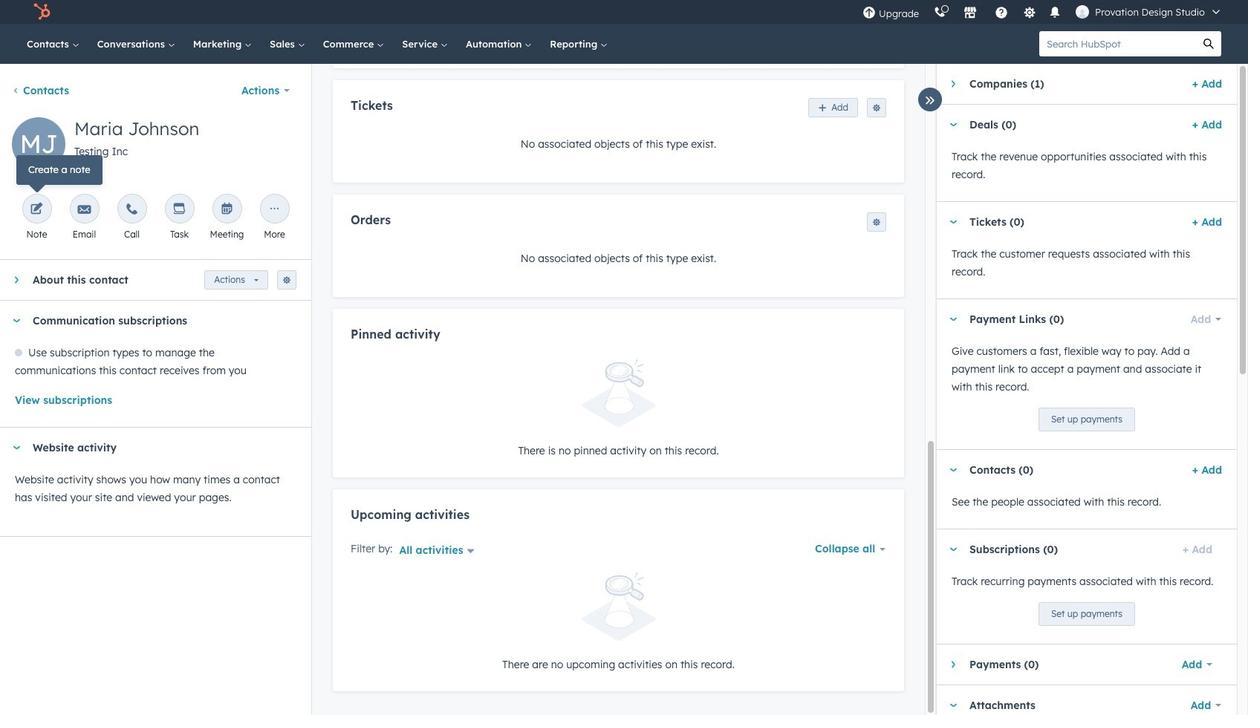 Task type: vqa. For each thing, say whether or not it's contained in the screenshot.
caret icon to the middle
yes



Task type: describe. For each thing, give the bounding box(es) containing it.
meeting image
[[220, 203, 234, 217]]

Search HubSpot search field
[[1040, 31, 1196, 56]]

marketplaces image
[[964, 7, 977, 20]]

james peterson image
[[1076, 5, 1089, 19]]

email image
[[78, 203, 91, 217]]

note image
[[30, 203, 43, 217]]

1 alert from the top
[[351, 360, 886, 460]]

2 alert from the top
[[351, 573, 886, 674]]

call image
[[125, 203, 139, 217]]



Task type: locate. For each thing, give the bounding box(es) containing it.
0 horizontal spatial caret image
[[12, 446, 21, 450]]

0 vertical spatial alert
[[351, 360, 886, 460]]

task image
[[173, 203, 186, 217]]

1 vertical spatial caret image
[[949, 548, 958, 552]]

caret image
[[12, 446, 21, 450], [949, 548, 958, 552]]

0 vertical spatial caret image
[[12, 446, 21, 450]]

more image
[[268, 203, 281, 217]]

1 vertical spatial alert
[[351, 573, 886, 674]]

1 horizontal spatial caret image
[[949, 548, 958, 552]]

manage card settings image
[[282, 276, 291, 285]]

menu
[[855, 0, 1231, 24]]

alert
[[351, 360, 886, 460], [351, 573, 886, 674]]

tooltip
[[16, 155, 102, 185]]

caret image
[[952, 80, 955, 88], [949, 123, 958, 127], [949, 220, 958, 224], [14, 276, 18, 285], [949, 318, 958, 321], [12, 319, 21, 323], [949, 469, 958, 472], [952, 661, 955, 670], [949, 704, 958, 708]]



